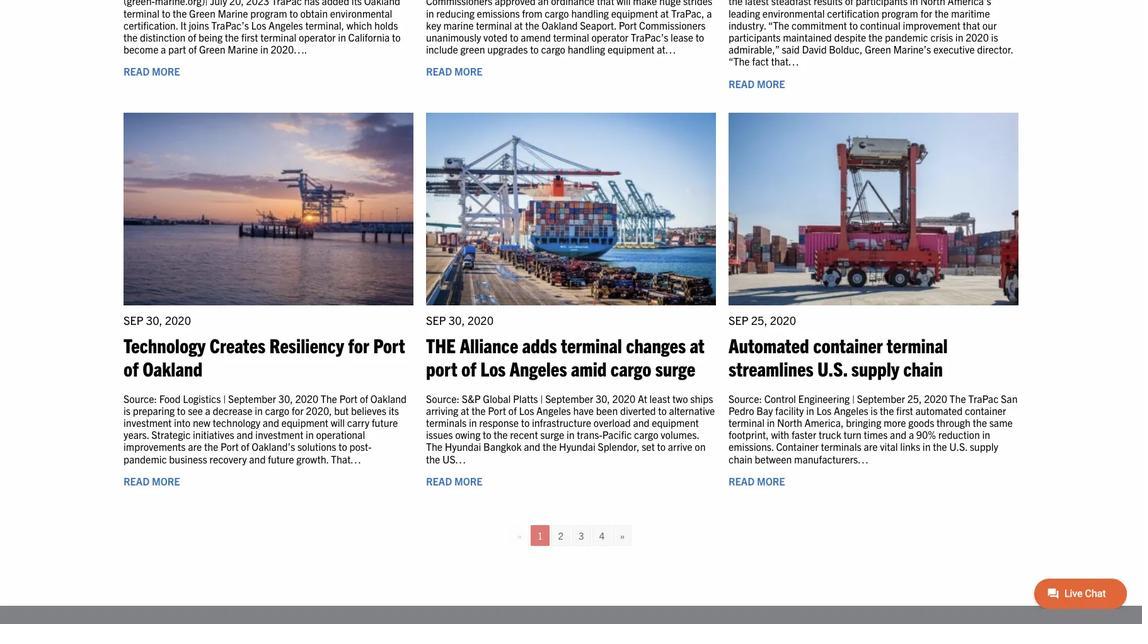 Task type: describe. For each thing, give the bounding box(es) containing it.
links
[[900, 441, 920, 453]]

terminal inside the alliance adds terminal changes at port of los angeles amid cargo surge
[[561, 333, 622, 358]]

changes
[[626, 333, 686, 358]]

source: control engineering | september 25, 2020 the trapac san pedro bay facility in los angeles is the first automated container terminal in north america, bringing more goods through the same footprint, with faster truck turn times and a 90% reduction in emissions. container terminals are vital links in the u.s. supply chain between manufacturers…
[[729, 392, 1018, 465]]

volumes.
[[661, 429, 699, 441]]

and right "bangkok"
[[524, 441, 540, 453]]

30, up the
[[449, 314, 465, 328]]

the down infrastructure
[[543, 441, 557, 453]]

container inside automated container terminal streamlines u.s. supply chain
[[813, 333, 883, 358]]

the up owing
[[472, 405, 486, 417]]

years.
[[124, 429, 149, 441]]

september for automated
[[857, 392, 905, 405]]

automated container terminal streamlines u.s. supply chain article
[[729, 113, 1019, 498]]

read more inside technology creates resiliency for port of oakland article
[[124, 475, 180, 488]]

of inside 'technology creates resiliency for port of oakland'
[[124, 356, 139, 381]]

read inside the alliance adds terminal changes at port of los angeles amid cargo surge article
[[426, 475, 452, 488]]

emissions.
[[729, 441, 774, 453]]

alternative
[[669, 405, 715, 417]]

supply inside source: control engineering | september 25, 2020 the trapac san pedro bay facility in los angeles is the first automated container terminal in north america, bringing more goods through the same footprint, with faster truck turn times and a 90% reduction in emissions. container terminals are vital links in the u.s. supply chain between manufacturers…
[[970, 441, 998, 453]]

in right links
[[923, 441, 931, 453]]

source: for technology creates resiliency for port of oakland
[[124, 392, 157, 405]]

in left trans-
[[567, 429, 575, 441]]

resiliency
[[269, 333, 344, 358]]

angeles inside the alliance adds terminal changes at port of los angeles amid cargo surge
[[510, 356, 567, 381]]

its
[[389, 405, 399, 417]]

recent
[[510, 429, 538, 441]]

trapac
[[968, 392, 999, 405]]

response
[[479, 417, 519, 429]]

sep for the alliance adds terminal changes at port of los angeles amid cargo surge
[[426, 314, 446, 328]]

| for technology
[[223, 392, 226, 405]]

the alliance adds terminal changes at port of los angeles amid cargo surge
[[426, 333, 705, 381]]

to right set
[[657, 441, 666, 453]]

of down "technology" at the left
[[241, 441, 249, 453]]

s&p
[[462, 392, 481, 405]]

oakland inside 'technology creates resiliency for port of oakland'
[[143, 356, 202, 381]]

been
[[596, 405, 618, 417]]

source: for the alliance adds terminal changes at port of los angeles amid cargo surge
[[426, 392, 459, 405]]

two
[[673, 392, 688, 405]]

through
[[937, 417, 971, 429]]

of inside source: s&p global platts | september 30, 2020 at least two ships arriving at the port of los angeles have been diverted to alternative terminals in response to infrastructure overload and equipment issues owing to the recent surge in trans-pacific cargo volumes. the hyundai bangkok and the hyundai splendor, set to arrive on the us…
[[508, 405, 517, 417]]

surge inside the alliance adds terminal changes at port of los angeles amid cargo surge
[[655, 356, 695, 381]]

bangkok
[[483, 441, 522, 453]]

engineering
[[798, 392, 850, 405]]

strategic
[[151, 429, 191, 441]]

los inside source: s&p global platts | september 30, 2020 at least two ships arriving at the port of los angeles have been diverted to alternative terminals in response to infrastructure overload and equipment issues owing to the recent surge in trans-pacific cargo volumes. the hyundai bangkok and the hyundai splendor, set to arrive on the us…
[[519, 405, 534, 417]]

turn
[[844, 429, 862, 441]]

at
[[638, 392, 647, 405]]

solutions
[[297, 441, 336, 453]]

sep for technology creates resiliency for port of oakland
[[124, 314, 143, 328]]

30, inside source: food logistics | september 30, 2020 the port of oakland is preparing to see a decrease in cargo for 2020, but believes its investment into new technology and equipment will carry future years. strategic initiatives and investment in operational improvements are the port of oakland's solutions to post- pandemic business recovery and future growth. that…
[[278, 392, 293, 405]]

terminal inside automated container terminal streamlines u.s. supply chain
[[887, 333, 948, 358]]

owing
[[455, 429, 480, 441]]

source: food logistics | september 30, 2020 the port of oakland is preparing to see a decrease in cargo for 2020, but believes its investment into new technology and equipment will carry future years. strategic initiatives and investment in operational improvements are the port of oakland's solutions to post- pandemic business recovery and future growth. that…
[[124, 392, 407, 465]]

truck
[[819, 429, 841, 441]]

and down at
[[633, 417, 650, 429]]

more
[[884, 417, 906, 429]]

decrease
[[213, 405, 252, 417]]

splendor,
[[598, 441, 639, 453]]

reduction
[[938, 429, 980, 441]]

platts
[[513, 392, 538, 405]]

with
[[771, 429, 789, 441]]

arriving
[[426, 405, 458, 417]]

90%
[[916, 429, 936, 441]]

the
[[426, 333, 456, 358]]

faster
[[792, 429, 816, 441]]

sep 25, 2020
[[729, 314, 796, 328]]

logistics
[[183, 392, 221, 405]]

diverted
[[620, 405, 656, 417]]

technology creates resiliency for port of oakland article
[[124, 113, 413, 498]]

is inside source: control engineering | september 25, 2020 the trapac san pedro bay facility in los angeles is the first automated container terminal in north america, bringing more goods through the same footprint, with faster truck turn times and a 90% reduction in emissions. container terminals are vital links in the u.s. supply chain between manufacturers…
[[871, 405, 878, 417]]

business
[[169, 453, 207, 465]]

pacific
[[602, 429, 632, 441]]

source: for automated container terminal streamlines u.s. supply chain
[[729, 392, 762, 405]]

arrive
[[668, 441, 692, 453]]

2020 up automated
[[770, 314, 796, 328]]

food
[[159, 392, 181, 405]]

terminals inside source: s&p global platts | september 30, 2020 at least two ships arriving at the port of los angeles have been diverted to alternative terminals in response to infrastructure overload and equipment issues owing to the recent surge in trans-pacific cargo volumes. the hyundai bangkok and the hyundai splendor, set to arrive on the us…
[[426, 417, 467, 429]]

but
[[334, 405, 349, 417]]

u.s. inside automated container terminal streamlines u.s. supply chain
[[817, 356, 847, 381]]

equipment inside source: s&p global platts | september 30, 2020 at least two ships arriving at the port of los angeles have been diverted to alternative terminals in response to infrastructure overload and equipment issues owing to the recent surge in trans-pacific cargo volumes. the hyundai bangkok and the hyundai splendor, set to arrive on the us…
[[652, 417, 699, 429]]

and up 'oakland's' at the bottom left of page
[[263, 417, 279, 429]]

have
[[573, 405, 594, 417]]

the alliance adds terminal changes at port of los angeles amid cargo surge article
[[426, 113, 716, 498]]

in left north
[[767, 417, 775, 429]]

2 link
[[551, 526, 570, 547]]

read more link inside 'automated container terminal streamlines u.s. supply chain' "article"
[[729, 475, 785, 488]]

and inside source: control engineering | september 25, 2020 the trapac san pedro bay facility in los angeles is the first automated container terminal in north america, bringing more goods through the same footprint, with faster truck turn times and a 90% reduction in emissions. container terminals are vital links in the u.s. supply chain between manufacturers…
[[890, 429, 906, 441]]

« link
[[510, 526, 529, 547]]

us…
[[442, 453, 466, 465]]

photo of trapac los angeles image
[[426, 113, 716, 306]]

the for terminal
[[950, 392, 966, 405]]

| inside source: s&p global platts | september 30, 2020 at least two ships arriving at the port of los angeles have been diverted to alternative terminals in response to infrastructure overload and equipment issues owing to the recent surge in trans-pacific cargo volumes. the hyundai bangkok and the hyundai splendor, set to arrive on the us…
[[540, 392, 543, 405]]

to left two
[[658, 405, 667, 417]]

3
[[579, 530, 584, 542]]

30, up the technology
[[146, 314, 162, 328]]

are inside source: food logistics | september 30, 2020 the port of oakland is preparing to see a decrease in cargo for 2020, but believes its investment into new technology and equipment will carry future years. strategic initiatives and investment in operational improvements are the port of oakland's solutions to post- pandemic business recovery and future growth. that…
[[188, 441, 202, 453]]

believes
[[351, 405, 386, 417]]

amid
[[571, 356, 607, 381]]

goods
[[908, 417, 934, 429]]

is inside source: food logistics | september 30, 2020 the port of oakland is preparing to see a decrease in cargo for 2020, but believes its investment into new technology and equipment will carry future years. strategic initiatives and investment in operational improvements are the port of oakland's solutions to post- pandemic business recovery and future growth. that…
[[124, 405, 130, 417]]

sep 30, 2020 for the
[[426, 314, 493, 328]]

sep for automated container terminal streamlines u.s. supply chain
[[729, 314, 749, 328]]

first
[[896, 405, 913, 417]]

automated
[[915, 405, 963, 417]]

between
[[755, 453, 792, 465]]

into
[[174, 417, 190, 429]]

in right reduction
[[982, 429, 990, 441]]

pandemic
[[124, 453, 167, 465]]

4 link
[[592, 526, 612, 547]]

port
[[426, 356, 457, 381]]

times
[[864, 429, 888, 441]]

1 hyundai from the left
[[445, 441, 481, 453]]

2020 inside source: control engineering | september 25, 2020 the trapac san pedro bay facility in los angeles is the first automated container terminal in north america, bringing more goods through the same footprint, with faster truck turn times and a 90% reduction in emissions. container terminals are vital links in the u.s. supply chain between manufacturers…
[[924, 392, 947, 405]]

control
[[764, 392, 796, 405]]

growth.
[[296, 453, 329, 465]]

more inside the alliance adds terminal changes at port of los angeles amid cargo surge article
[[454, 475, 483, 488]]

supply inside automated container terminal streamlines u.s. supply chain
[[851, 356, 899, 381]]

in right decrease
[[255, 405, 263, 417]]

oakland's
[[252, 441, 295, 453]]

at inside source: s&p global platts | september 30, 2020 at least two ships arriving at the port of los angeles have been diverted to alternative terminals in response to infrastructure overload and equipment issues owing to the recent surge in trans-pacific cargo volumes. the hyundai bangkok and the hyundai splendor, set to arrive on the us…
[[461, 405, 469, 417]]

in down s&p
[[469, 417, 477, 429]]

trans-
[[577, 429, 602, 441]]

automated container terminal streamlines u.s. supply chain
[[729, 333, 948, 381]]

cargo inside source: s&p global platts | september 30, 2020 at least two ships arriving at the port of los angeles have been diverted to alternative terminals in response to infrastructure overload and equipment issues owing to the recent surge in trans-pacific cargo volumes. the hyundai bangkok and the hyundai splendor, set to arrive on the us…
[[634, 429, 658, 441]]

chain inside automated container terminal streamlines u.s. supply chain
[[903, 356, 943, 381]]

automated
[[729, 333, 809, 358]]

and down decrease
[[237, 429, 253, 441]]

manufacturers…
[[794, 453, 868, 465]]

set
[[642, 441, 655, 453]]

and right the recovery
[[249, 453, 266, 465]]

facility
[[775, 405, 804, 417]]



Task type: vqa. For each thing, say whether or not it's contained in the screenshot.
"30," within the Source: Food Logistics | September 30, 2020 The Port of Oakland is preparing to see a decrease in cargo for 2020, but believes its investment into new technology and equipment will carry future years. Strategic initiatives and investment in operational improvements are the Port of Oakland's solutions to post- pandemic business recovery and future growth. That…
yes



Task type: locate. For each thing, give the bounding box(es) containing it.
terminals down america,
[[821, 441, 861, 453]]

2 horizontal spatial los
[[817, 405, 832, 417]]

0 horizontal spatial |
[[223, 392, 226, 405]]

2020 inside source: s&p global platts | september 30, 2020 at least two ships arriving at the port of los angeles have been diverted to alternative terminals in response to infrastructure overload and equipment issues owing to the recent surge in trans-pacific cargo volumes. the hyundai bangkok and the hyundai splendor, set to arrive on the us…
[[612, 392, 635, 405]]

the
[[321, 392, 337, 405], [950, 392, 966, 405], [426, 441, 443, 453]]

0 horizontal spatial future
[[268, 453, 294, 465]]

| for automated
[[852, 392, 855, 405]]

1 horizontal spatial investment
[[255, 429, 303, 441]]

source: inside source: s&p global platts | september 30, 2020 at least two ships arriving at the port of los angeles have been diverted to alternative terminals in response to infrastructure overload and equipment issues owing to the recent surge in trans-pacific cargo volumes. the hyundai bangkok and the hyundai splendor, set to arrive on the us…
[[426, 392, 459, 405]]

the left recent
[[494, 429, 508, 441]]

oakland
[[143, 356, 202, 381], [371, 392, 407, 405]]

creates
[[210, 333, 266, 358]]

the left same
[[973, 417, 987, 429]]

angeles up turn
[[834, 405, 868, 417]]

1
[[537, 530, 543, 542]]

in right facility
[[806, 405, 814, 417]]

terminals down s&p
[[426, 417, 467, 429]]

read inside 'automated container terminal streamlines u.s. supply chain' "article"
[[729, 475, 755, 488]]

2 | from the left
[[540, 392, 543, 405]]

sep 30, 2020 inside the alliance adds terminal changes at port of los angeles amid cargo surge article
[[426, 314, 493, 328]]

of up preparing
[[124, 356, 139, 381]]

los up truck
[[817, 405, 832, 417]]

of up the carry
[[360, 392, 368, 405]]

ships
[[690, 392, 713, 405]]

sep inside 'automated container terminal streamlines u.s. supply chain' "article"
[[729, 314, 749, 328]]

investment up improvements
[[124, 417, 172, 429]]

improvements
[[124, 441, 186, 453]]

september up "technology" at the left
[[228, 392, 276, 405]]

read more link inside the alliance adds terminal changes at port of los angeles amid cargo surge article
[[426, 475, 483, 488]]

sep up automated
[[729, 314, 749, 328]]

terminals inside source: control engineering | september 25, 2020 the trapac san pedro bay facility in los angeles is the first automated container terminal in north america, bringing more goods through the same footprint, with faster truck turn times and a 90% reduction in emissions. container terminals are vital links in the u.s. supply chain between manufacturers…
[[821, 441, 861, 453]]

25, up goods
[[907, 392, 922, 405]]

for right 'resiliency'
[[348, 333, 369, 358]]

25, inside source: control engineering | september 25, 2020 the trapac san pedro bay facility in los angeles is the first automated container terminal in north america, bringing more goods through the same footprint, with faster truck turn times and a 90% reduction in emissions. container terminals are vital links in the u.s. supply chain between manufacturers…
[[907, 392, 922, 405]]

for inside 'technology creates resiliency for port of oakland'
[[348, 333, 369, 358]]

the left owing
[[426, 441, 443, 453]]

3 sep from the left
[[729, 314, 749, 328]]

1 vertical spatial at
[[461, 405, 469, 417]]

the down through at bottom right
[[933, 441, 947, 453]]

oakland right the "but"
[[371, 392, 407, 405]]

post-
[[349, 441, 372, 453]]

port left the
[[373, 333, 405, 358]]

0 horizontal spatial chain
[[729, 453, 753, 465]]

surge right recent
[[540, 429, 564, 441]]

0 horizontal spatial are
[[188, 441, 202, 453]]

north
[[777, 417, 802, 429]]

1 horizontal spatial surge
[[655, 356, 695, 381]]

operational
[[316, 429, 365, 441]]

0 horizontal spatial supply
[[851, 356, 899, 381]]

30, right have
[[596, 392, 610, 405]]

2 horizontal spatial source:
[[729, 392, 762, 405]]

future right the carry
[[372, 417, 398, 429]]

1 link
[[531, 526, 550, 547]]

0 horizontal spatial sep
[[124, 314, 143, 328]]

1 sep from the left
[[124, 314, 143, 328]]

read inside technology creates resiliency for port of oakland article
[[124, 475, 150, 488]]

2020 up goods
[[924, 392, 947, 405]]

pedro
[[729, 405, 754, 417]]

0 vertical spatial future
[[372, 417, 398, 429]]

1 horizontal spatial container
[[965, 405, 1006, 417]]

0 horizontal spatial is
[[124, 405, 130, 417]]

2020,
[[306, 405, 332, 417]]

1 horizontal spatial september
[[545, 392, 593, 405]]

1 vertical spatial container
[[965, 405, 1006, 417]]

container up reduction
[[965, 405, 1006, 417]]

future left growth.
[[268, 453, 294, 465]]

2 september from the left
[[545, 392, 593, 405]]

chain
[[903, 356, 943, 381], [729, 453, 753, 465]]

surge up two
[[655, 356, 695, 381]]

0 vertical spatial u.s.
[[817, 356, 847, 381]]

a right see on the left
[[205, 405, 210, 417]]

| up bringing
[[852, 392, 855, 405]]

equipment inside source: food logistics | september 30, 2020 the port of oakland is preparing to see a decrease in cargo for 2020, but believes its investment into new technology and equipment will carry future years. strategic initiatives and investment in operational improvements are the port of oakland's solutions to post- pandemic business recovery and future growth. that…
[[281, 417, 328, 429]]

1 horizontal spatial source:
[[426, 392, 459, 405]]

2 hyundai from the left
[[559, 441, 595, 453]]

read more
[[124, 65, 180, 78], [426, 65, 483, 78], [729, 77, 785, 90], [124, 475, 180, 488], [426, 475, 483, 488], [729, 475, 785, 488]]

least
[[650, 392, 670, 405]]

will
[[331, 417, 345, 429]]

1 equipment from the left
[[281, 417, 328, 429]]

1 horizontal spatial sep 30, 2020
[[426, 314, 493, 328]]

0 horizontal spatial u.s.
[[817, 356, 847, 381]]

sep inside technology creates resiliency for port of oakland article
[[124, 314, 143, 328]]

a
[[205, 405, 210, 417], [909, 429, 914, 441]]

30, left 2020,
[[278, 392, 293, 405]]

preparing
[[133, 405, 175, 417]]

read more inside 'automated container terminal streamlines u.s. supply chain' "article"
[[729, 475, 785, 488]]

1 are from the left
[[188, 441, 202, 453]]

0 vertical spatial container
[[813, 333, 883, 358]]

2 source: from the left
[[426, 392, 459, 405]]

at inside the alliance adds terminal changes at port of los angeles amid cargo surge
[[690, 333, 705, 358]]

global
[[483, 392, 511, 405]]

container up engineering
[[813, 333, 883, 358]]

technology
[[213, 417, 260, 429]]

cargo up at
[[611, 356, 651, 381]]

3 source: from the left
[[729, 392, 762, 405]]

25, up automated
[[751, 314, 767, 328]]

2020 left the "but"
[[295, 392, 318, 405]]

source:
[[124, 392, 157, 405], [426, 392, 459, 405], [729, 392, 762, 405]]

investment
[[124, 417, 172, 429], [255, 429, 303, 441]]

0 horizontal spatial oakland
[[143, 356, 202, 381]]

«
[[517, 530, 522, 542]]

source: inside source: food logistics | september 30, 2020 the port of oakland is preparing to see a decrease in cargo for 2020, but believes its investment into new technology and equipment will carry future years. strategic initiatives and investment in operational improvements are the port of oakland's solutions to post- pandemic business recovery and future growth. that…
[[124, 392, 157, 405]]

1 horizontal spatial chain
[[903, 356, 943, 381]]

2 horizontal spatial |
[[852, 392, 855, 405]]

1 source: from the left
[[124, 392, 157, 405]]

2020 inside source: food logistics | september 30, 2020 the port of oakland is preparing to see a decrease in cargo for 2020, but believes its investment into new technology and equipment will carry future years. strategic initiatives and investment in operational improvements are the port of oakland's solutions to post- pandemic business recovery and future growth. that…
[[295, 392, 318, 405]]

los inside source: control engineering | september 25, 2020 the trapac san pedro bay facility in los angeles is the first automated container terminal in north america, bringing more goods through the same footprint, with faster truck turn times and a 90% reduction in emissions. container terminals are vital links in the u.s. supply chain between manufacturers…
[[817, 405, 832, 417]]

angeles inside source: s&p global platts | september 30, 2020 at least two ships arriving at the port of los angeles have been diverted to alternative terminals in response to infrastructure overload and equipment issues owing to the recent surge in trans-pacific cargo volumes. the hyundai bangkok and the hyundai splendor, set to arrive on the us…
[[536, 405, 571, 417]]

0 vertical spatial oakland
[[143, 356, 202, 381]]

4
[[599, 530, 605, 542]]

1 horizontal spatial 25,
[[907, 392, 922, 405]]

2020 up the technology
[[165, 314, 191, 328]]

port down "technology" at the left
[[221, 441, 239, 453]]

30, inside source: s&p global platts | september 30, 2020 at least two ships arriving at the port of los angeles have been diverted to alternative terminals in response to infrastructure overload and equipment issues owing to the recent surge in trans-pacific cargo volumes. the hyundai bangkok and the hyundai splendor, set to arrive on the us…
[[596, 392, 610, 405]]

to down platts
[[521, 417, 530, 429]]

|
[[223, 392, 226, 405], [540, 392, 543, 405], [852, 392, 855, 405]]

new
[[193, 417, 210, 429]]

of up recent
[[508, 405, 517, 417]]

port inside source: s&p global platts | september 30, 2020 at least two ships arriving at the port of los angeles have been diverted to alternative terminals in response to infrastructure overload and equipment issues owing to the recent surge in trans-pacific cargo volumes. the hyundai bangkok and the hyundai splendor, set to arrive on the us…
[[488, 405, 506, 417]]

0 horizontal spatial for
[[292, 405, 304, 417]]

in
[[255, 405, 263, 417], [806, 405, 814, 417], [469, 417, 477, 429], [767, 417, 775, 429], [306, 429, 314, 441], [567, 429, 575, 441], [982, 429, 990, 441], [923, 441, 931, 453]]

2 horizontal spatial the
[[950, 392, 966, 405]]

0 horizontal spatial 25,
[[751, 314, 767, 328]]

footprint,
[[729, 429, 769, 441]]

2020 up alliance
[[467, 314, 493, 328]]

infrastructure
[[532, 417, 591, 429]]

chain inside source: control engineering | september 25, 2020 the trapac san pedro bay facility in los angeles is the first automated container terminal in north america, bringing more goods through the same footprint, with faster truck turn times and a 90% reduction in emissions. container terminals are vital links in the u.s. supply chain between manufacturers…
[[729, 453, 753, 465]]

chain up automated
[[903, 356, 943, 381]]

| inside source: control engineering | september 25, 2020 the trapac san pedro bay facility in los angeles is the first automated container terminal in north america, bringing more goods through the same footprint, with faster truck turn times and a 90% reduction in emissions. container terminals are vital links in the u.s. supply chain between manufacturers…
[[852, 392, 855, 405]]

port up the carry
[[339, 392, 358, 405]]

2 are from the left
[[864, 441, 878, 453]]

0 horizontal spatial investment
[[124, 417, 172, 429]]

on
[[695, 441, 706, 453]]

0 horizontal spatial los
[[480, 356, 506, 381]]

2020 left at
[[612, 392, 635, 405]]

1 horizontal spatial is
[[871, 405, 878, 417]]

the up will
[[321, 392, 337, 405]]

2 horizontal spatial september
[[857, 392, 905, 405]]

1 vertical spatial terminals
[[821, 441, 861, 453]]

| right platts
[[540, 392, 543, 405]]

3 link
[[572, 526, 591, 547]]

september inside source: control engineering | september 25, 2020 the trapac san pedro bay facility in los angeles is the first automated container terminal in north america, bringing more goods through the same footprint, with faster truck turn times and a 90% reduction in emissions. container terminals are vital links in the u.s. supply chain between manufacturers…
[[857, 392, 905, 405]]

the for resiliency
[[321, 392, 337, 405]]

1 vertical spatial 25,
[[907, 392, 922, 405]]

2 equipment from the left
[[652, 417, 699, 429]]

sep 30, 2020 inside technology creates resiliency for port of oakland article
[[124, 314, 191, 328]]

u.s. up engineering
[[817, 356, 847, 381]]

a left 90%
[[909, 429, 914, 441]]

0 vertical spatial supply
[[851, 356, 899, 381]]

supply down same
[[970, 441, 998, 453]]

sep 30, 2020 up the technology
[[124, 314, 191, 328]]

0 horizontal spatial september
[[228, 392, 276, 405]]

los
[[480, 356, 506, 381], [519, 405, 534, 417], [817, 405, 832, 417]]

2 is from the left
[[871, 405, 878, 417]]

are inside source: control engineering | september 25, 2020 the trapac san pedro bay facility in los angeles is the first automated container terminal in north america, bringing more goods through the same footprint, with faster truck turn times and a 90% reduction in emissions. container terminals are vital links in the u.s. supply chain between manufacturers…
[[864, 441, 878, 453]]

1 horizontal spatial at
[[690, 333, 705, 358]]

0 horizontal spatial terminals
[[426, 417, 467, 429]]

los up global
[[480, 356, 506, 381]]

america,
[[805, 417, 844, 429]]

0 vertical spatial terminals
[[426, 417, 467, 429]]

to left post- at the left of the page
[[339, 441, 347, 453]]

1 horizontal spatial a
[[909, 429, 914, 441]]

hyundai down infrastructure
[[559, 441, 595, 453]]

at right changes
[[690, 333, 705, 358]]

angeles
[[510, 356, 567, 381], [536, 405, 571, 417], [834, 405, 868, 417]]

more inside technology creates resiliency for port of oakland article
[[152, 475, 180, 488]]

source: left 'control'
[[729, 392, 762, 405]]

1 vertical spatial chain
[[729, 453, 753, 465]]

streamlines
[[729, 356, 814, 381]]

cargo inside the alliance adds terminal changes at port of los angeles amid cargo surge
[[611, 356, 651, 381]]

september inside source: s&p global platts | september 30, 2020 at least two ships arriving at the port of los angeles have been diverted to alternative terminals in response to infrastructure overload and equipment issues owing to the recent surge in trans-pacific cargo volumes. the hyundai bangkok and the hyundai splendor, set to arrive on the us…
[[545, 392, 593, 405]]

1 horizontal spatial supply
[[970, 441, 998, 453]]

2020
[[165, 314, 191, 328], [467, 314, 493, 328], [770, 314, 796, 328], [295, 392, 318, 405], [612, 392, 635, 405], [924, 392, 947, 405]]

1 horizontal spatial terminal
[[729, 417, 765, 429]]

1 september from the left
[[228, 392, 276, 405]]

future
[[372, 417, 398, 429], [268, 453, 294, 465]]

0 horizontal spatial equipment
[[281, 417, 328, 429]]

angeles up platts
[[510, 356, 567, 381]]

container inside source: control engineering | september 25, 2020 the trapac san pedro bay facility in los angeles is the first automated container terminal in north america, bringing more goods through the same footprint, with faster truck turn times and a 90% reduction in emissions. container terminals are vital links in the u.s. supply chain between manufacturers…
[[965, 405, 1006, 417]]

the inside source: food logistics | september 30, 2020 the port of oakland is preparing to see a decrease in cargo for 2020, but believes its investment into new technology and equipment will carry future years. strategic initiatives and investment in operational improvements are the port of oakland's solutions to post- pandemic business recovery and future growth. that…
[[321, 392, 337, 405]]

0 horizontal spatial a
[[205, 405, 210, 417]]

port inside 'technology creates resiliency for port of oakland'
[[373, 333, 405, 358]]

0 vertical spatial chain
[[903, 356, 943, 381]]

1 horizontal spatial |
[[540, 392, 543, 405]]

oakland up food
[[143, 356, 202, 381]]

a inside source: food logistics | september 30, 2020 the port of oakland is preparing to see a decrease in cargo for 2020, but believes its investment into new technology and equipment will carry future years. strategic initiatives and investment in operational improvements are the port of oakland's solutions to post- pandemic business recovery and future growth. that…
[[205, 405, 210, 417]]

read more link inside technology creates resiliency for port of oakland article
[[124, 475, 180, 488]]

3 | from the left
[[852, 392, 855, 405]]

recovery
[[209, 453, 247, 465]]

1 horizontal spatial terminals
[[821, 441, 861, 453]]

is up years.
[[124, 405, 130, 417]]

supply up "first" at the bottom of the page
[[851, 356, 899, 381]]

read more inside the alliance adds terminal changes at port of los angeles amid cargo surge article
[[426, 475, 483, 488]]

san
[[1001, 392, 1018, 405]]

1 horizontal spatial sep
[[426, 314, 446, 328]]

the left the us… on the left of the page
[[426, 453, 440, 465]]

to left see on the left
[[177, 405, 186, 417]]

1 horizontal spatial u.s.
[[949, 441, 967, 453]]

1 is from the left
[[124, 405, 130, 417]]

25,
[[751, 314, 767, 328], [907, 392, 922, 405]]

supply
[[851, 356, 899, 381], [970, 441, 998, 453]]

chain down footprint,
[[729, 453, 753, 465]]

cargo
[[611, 356, 651, 381], [265, 405, 289, 417], [634, 429, 658, 441]]

1 vertical spatial supply
[[970, 441, 998, 453]]

investment up growth.
[[255, 429, 303, 441]]

and right times
[[890, 429, 906, 441]]

more inside 'automated container terminal streamlines u.s. supply chain' "article"
[[757, 475, 785, 488]]

port right s&p
[[488, 405, 506, 417]]

adds
[[522, 333, 557, 358]]

sep up the
[[426, 314, 446, 328]]

overload
[[594, 417, 631, 429]]

for inside source: food logistics | september 30, 2020 the port of oakland is preparing to see a decrease in cargo for 2020, but believes its investment into new technology and equipment will carry future years. strategic initiatives and investment in operational improvements are the port of oakland's solutions to post- pandemic business recovery and future growth. that…
[[292, 405, 304, 417]]

bringing
[[846, 417, 881, 429]]

of inside the alliance adds terminal changes at port of los angeles amid cargo surge
[[461, 356, 476, 381]]

read more link
[[124, 65, 180, 78], [426, 65, 483, 78], [729, 77, 785, 90], [124, 475, 180, 488], [426, 475, 483, 488], [729, 475, 785, 488]]

technology creates resiliency for port of oakland
[[124, 333, 405, 381]]

the up through at bottom right
[[950, 392, 966, 405]]

hyundai left "bangkok"
[[445, 441, 481, 453]]

surge inside source: s&p global platts | september 30, 2020 at least two ships arriving at the port of los angeles have been diverted to alternative terminals in response to infrastructure overload and equipment issues owing to the recent surge in trans-pacific cargo volumes. the hyundai bangkok and the hyundai splendor, set to arrive on the us…
[[540, 429, 564, 441]]

is left more
[[871, 405, 878, 417]]

sep inside the alliance adds terminal changes at port of los angeles amid cargo surge article
[[426, 314, 446, 328]]

the inside source: food logistics | september 30, 2020 the port of oakland is preparing to see a decrease in cargo for 2020, but believes its investment into new technology and equipment will carry future years. strategic initiatives and investment in operational improvements are the port of oakland's solutions to post- pandemic business recovery and future growth. that…
[[204, 441, 218, 453]]

september up infrastructure
[[545, 392, 593, 405]]

2 horizontal spatial terminal
[[887, 333, 948, 358]]

september for technology
[[228, 392, 276, 405]]

cargo down diverted
[[634, 429, 658, 441]]

equipment up arrive
[[652, 417, 699, 429]]

issues
[[426, 429, 453, 441]]

1 horizontal spatial equipment
[[652, 417, 699, 429]]

1 horizontal spatial for
[[348, 333, 369, 358]]

0 vertical spatial surge
[[655, 356, 695, 381]]

source: inside source: control engineering | september 25, 2020 the trapac san pedro bay facility in los angeles is the first automated container terminal in north america, bringing more goods through the same footprint, with faster truck turn times and a 90% reduction in emissions. container terminals are vital links in the u.s. supply chain between manufacturers…
[[729, 392, 762, 405]]

in up growth.
[[306, 429, 314, 441]]

u.s.
[[817, 356, 847, 381], [949, 441, 967, 453]]

surge
[[655, 356, 695, 381], [540, 429, 564, 441]]

0 horizontal spatial surge
[[540, 429, 564, 441]]

0 vertical spatial at
[[690, 333, 705, 358]]

»
[[620, 530, 625, 542]]

0 horizontal spatial hyundai
[[445, 441, 481, 453]]

| right logistics
[[223, 392, 226, 405]]

0 horizontal spatial container
[[813, 333, 883, 358]]

that…
[[331, 453, 361, 465]]

1 vertical spatial surge
[[540, 429, 564, 441]]

0 vertical spatial for
[[348, 333, 369, 358]]

september inside source: food logistics | september 30, 2020 the port of oakland is preparing to see a decrease in cargo for 2020, but believes its investment into new technology and equipment will carry future years. strategic initiatives and investment in operational improvements are the port of oakland's solutions to post- pandemic business recovery and future growth. that…
[[228, 392, 276, 405]]

0 horizontal spatial sep 30, 2020
[[124, 314, 191, 328]]

1 horizontal spatial los
[[519, 405, 534, 417]]

the
[[472, 405, 486, 417], [880, 405, 894, 417], [973, 417, 987, 429], [494, 429, 508, 441], [204, 441, 218, 453], [543, 441, 557, 453], [933, 441, 947, 453], [426, 453, 440, 465]]

at
[[690, 333, 705, 358], [461, 405, 469, 417]]

los inside the alliance adds terminal changes at port of los angeles amid cargo surge
[[480, 356, 506, 381]]

cargo inside source: food logistics | september 30, 2020 the port of oakland is preparing to see a decrease in cargo for 2020, but believes its investment into new technology and equipment will carry future years. strategic initiatives and investment in operational improvements are the port of oakland's solutions to post- pandemic business recovery and future growth. that…
[[265, 405, 289, 417]]

sep
[[124, 314, 143, 328], [426, 314, 446, 328], [729, 314, 749, 328]]

3 september from the left
[[857, 392, 905, 405]]

sep 30, 2020 for technology
[[124, 314, 191, 328]]

u.s. inside source: control engineering | september 25, 2020 the trapac san pedro bay facility in los angeles is the first automated container terminal in north america, bringing more goods through the same footprint, with faster truck turn times and a 90% reduction in emissions. container terminals are vital links in the u.s. supply chain between manufacturers…
[[949, 441, 967, 453]]

1 | from the left
[[223, 392, 226, 405]]

| inside source: food logistics | september 30, 2020 the port of oakland is preparing to see a decrease in cargo for 2020, but believes its investment into new technology and equipment will carry future years. strategic initiatives and investment in operational improvements are the port of oakland's solutions to post- pandemic business recovery and future growth. that…
[[223, 392, 226, 405]]

footer
[[0, 607, 1142, 625]]

0 vertical spatial cargo
[[611, 356, 651, 381]]

1 sep 30, 2020 from the left
[[124, 314, 191, 328]]

2 horizontal spatial sep
[[729, 314, 749, 328]]

0 horizontal spatial source:
[[124, 392, 157, 405]]

oakland inside source: food logistics | september 30, 2020 the port of oakland is preparing to see a decrease in cargo for 2020, but believes its investment into new technology and equipment will carry future years. strategic initiatives and investment in operational improvements are the port of oakland's solutions to post- pandemic business recovery and future growth. that…
[[371, 392, 407, 405]]

angeles inside source: control engineering | september 25, 2020 the trapac san pedro bay facility in los angeles is the first automated container terminal in north america, bringing more goods through the same footprint, with faster truck turn times and a 90% reduction in emissions. container terminals are vital links in the u.s. supply chain between manufacturers…
[[834, 405, 868, 417]]

1 horizontal spatial future
[[372, 417, 398, 429]]

are left vital
[[864, 441, 878, 453]]

1 vertical spatial cargo
[[265, 405, 289, 417]]

2 sep 30, 2020 from the left
[[426, 314, 493, 328]]

sep 30, 2020 up the
[[426, 314, 493, 328]]

0 vertical spatial 25,
[[751, 314, 767, 328]]

2 sep from the left
[[426, 314, 446, 328]]

initiatives
[[193, 429, 234, 441]]

1 vertical spatial future
[[268, 453, 294, 465]]

0 horizontal spatial terminal
[[561, 333, 622, 358]]

source: left food
[[124, 392, 157, 405]]

angeles left have
[[536, 405, 571, 417]]

the down 'new'
[[204, 441, 218, 453]]

vital
[[880, 441, 898, 453]]

are down 'new'
[[188, 441, 202, 453]]

carry
[[347, 417, 369, 429]]

1 vertical spatial u.s.
[[949, 441, 967, 453]]

0 vertical spatial a
[[205, 405, 210, 417]]

to right owing
[[483, 429, 491, 441]]

the inside source: s&p global platts | september 30, 2020 at least two ships arriving at the port of los angeles have been diverted to alternative terminals in response to infrastructure overload and equipment issues owing to the recent surge in trans-pacific cargo volumes. the hyundai bangkok and the hyundai splendor, set to arrive on the us…
[[426, 441, 443, 453]]

2
[[558, 530, 563, 542]]

a inside source: control engineering | september 25, 2020 the trapac san pedro bay facility in los angeles is the first automated container terminal in north america, bringing more goods through the same footprint, with faster truck turn times and a 90% reduction in emissions. container terminals are vital links in the u.s. supply chain between manufacturers…
[[909, 429, 914, 441]]

terminal inside source: control engineering | september 25, 2020 the trapac san pedro bay facility in los angeles is the first automated container terminal in north america, bringing more goods through the same footprint, with faster truck turn times and a 90% reduction in emissions. container terminals are vital links in the u.s. supply chain between manufacturers…
[[729, 417, 765, 429]]

1 horizontal spatial oakland
[[371, 392, 407, 405]]

container
[[776, 441, 819, 453]]

0 horizontal spatial the
[[321, 392, 337, 405]]

terminal
[[561, 333, 622, 358], [887, 333, 948, 358], [729, 417, 765, 429]]

equipment up solutions
[[281, 417, 328, 429]]

the inside source: control engineering | september 25, 2020 the trapac san pedro bay facility in los angeles is the first automated container terminal in north america, bringing more goods through the same footprint, with faster truck turn times and a 90% reduction in emissions. container terminals are vital links in the u.s. supply chain between manufacturers…
[[950, 392, 966, 405]]

1 horizontal spatial the
[[426, 441, 443, 453]]

of right port
[[461, 356, 476, 381]]

0 horizontal spatial at
[[461, 405, 469, 417]]

1 vertical spatial a
[[909, 429, 914, 441]]

cargo up 'oakland's' at the bottom left of page
[[265, 405, 289, 417]]

2 vertical spatial cargo
[[634, 429, 658, 441]]

1 horizontal spatial are
[[864, 441, 878, 453]]

» link
[[613, 526, 632, 547]]

1 horizontal spatial hyundai
[[559, 441, 595, 453]]

los up recent
[[519, 405, 534, 417]]

1 vertical spatial for
[[292, 405, 304, 417]]

and
[[263, 417, 279, 429], [633, 417, 650, 429], [237, 429, 253, 441], [890, 429, 906, 441], [524, 441, 540, 453], [249, 453, 266, 465]]

at right the arriving
[[461, 405, 469, 417]]

terminals
[[426, 417, 467, 429], [821, 441, 861, 453]]

the left "first" at the bottom of the page
[[880, 405, 894, 417]]

1 vertical spatial oakland
[[371, 392, 407, 405]]

see
[[188, 405, 203, 417]]



